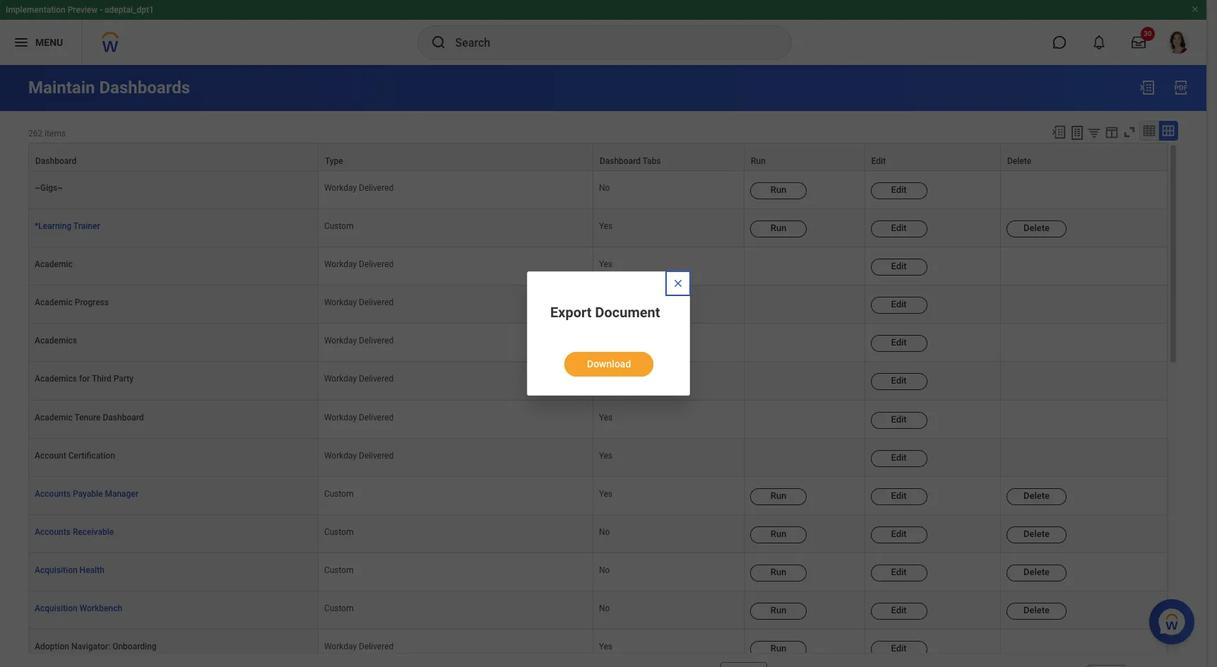 Task type: vqa. For each thing, say whether or not it's contained in the screenshot.
Business Process Management link
no



Task type: describe. For each thing, give the bounding box(es) containing it.
2 run button from the top
[[751, 221, 807, 238]]

2 edit row from the top
[[28, 286, 1168, 324]]

third
[[92, 374, 112, 384]]

delivered for ~gigs~
[[359, 183, 394, 193]]

Go to page number text field
[[1088, 665, 1127, 667]]

expand table image
[[1162, 124, 1176, 138]]

delivered for academic tenure dashboard
[[359, 412, 394, 422]]

run button
[[745, 144, 865, 170]]

8 edit button from the top
[[871, 450, 928, 467]]

academics element
[[35, 333, 77, 346]]

close image
[[673, 278, 684, 289]]

1 no from the top
[[599, 183, 610, 193]]

yes for academic tenure dashboard
[[599, 412, 613, 422]]

workday for adoption navigator: onboarding
[[324, 642, 357, 652]]

9 edit button from the top
[[871, 488, 928, 505]]

6 row from the top
[[28, 553, 1168, 591]]

notifications large image
[[1093, 35, 1107, 49]]

delete for delete button corresponding to accounts receivable
[[1024, 528, 1050, 539]]

delete for 4th delete button from the top of the the maintain dashboards main content
[[1024, 567, 1050, 577]]

10 edit button from the top
[[871, 526, 928, 543]]

academic for academic element
[[35, 260, 73, 269]]

5 run button from the top
[[751, 565, 807, 582]]

yes for adoption navigator: onboarding
[[599, 642, 613, 652]]

workday delivered for academics
[[324, 336, 394, 346]]

accounts payable manager link
[[35, 486, 139, 499]]

account certification
[[35, 451, 115, 460]]

payable
[[73, 489, 103, 499]]

7 run button from the top
[[751, 641, 807, 658]]

for
[[79, 374, 90, 384]]

delivered for academic
[[359, 260, 394, 269]]

5 edit row from the top
[[28, 400, 1168, 439]]

table image
[[1143, 124, 1157, 138]]

workday for academic tenure dashboard
[[324, 412, 357, 422]]

no for sixth edit button
[[599, 374, 610, 384]]

*learning trainer
[[35, 221, 100, 231]]

inbox large image
[[1132, 35, 1146, 49]]

1 edit row from the top
[[28, 248, 1168, 286]]

edit inside popup button
[[872, 156, 886, 166]]

12 edit button from the top
[[871, 603, 928, 620]]

academics for academics for third party
[[35, 374, 77, 384]]

custom for *learning trainer
[[324, 221, 354, 231]]

tenure
[[74, 412, 101, 422]]

workday for academic progress
[[324, 298, 357, 308]]

run inside popup button
[[751, 156, 766, 166]]

onboarding
[[112, 642, 157, 652]]

delivered for account certification
[[359, 451, 394, 460]]

yes for account certification
[[599, 451, 613, 460]]

2 row from the top
[[28, 171, 1168, 209]]

search image
[[430, 34, 447, 51]]

select to filter grid data image
[[1087, 125, 1102, 140]]

1 run button from the top
[[751, 182, 807, 199]]

type button
[[319, 144, 593, 170]]

document
[[595, 304, 660, 321]]

4 edit button from the top
[[871, 297, 928, 314]]

3 edit row from the top
[[28, 324, 1168, 362]]

maintain
[[28, 78, 95, 98]]

accounts payable manager
[[35, 489, 139, 499]]

custom for accounts receivable
[[324, 527, 354, 537]]

delete for second delete button from the top of the the maintain dashboards main content
[[1024, 490, 1050, 501]]

accounts receivable link
[[35, 524, 114, 537]]

delete for delete button related to acquisition workbench
[[1024, 605, 1050, 615]]

maintain dashboards main content
[[0, 65, 1207, 667]]

delivered for academics
[[359, 336, 394, 346]]

workday for ~gigs~
[[324, 183, 357, 193]]

toolbar inside the maintain dashboards main content
[[1045, 121, 1179, 143]]

accounts for accounts payable manager
[[35, 489, 71, 499]]

account
[[35, 451, 66, 460]]

type
[[325, 156, 343, 166]]

workday for academic
[[324, 260, 357, 269]]

delete button for acquisition workbench
[[1007, 603, 1067, 620]]

maintain dashboards
[[28, 78, 190, 98]]

progress
[[75, 298, 109, 308]]

dashboard inside 'element'
[[103, 412, 144, 422]]

workday delivered for academics for third party
[[324, 374, 394, 384]]

edit button
[[865, 144, 1001, 170]]

no for 10th edit button from the bottom
[[599, 298, 610, 308]]

acquisition health
[[35, 565, 104, 575]]

262 items
[[28, 129, 66, 139]]

acquisition for acquisition workbench
[[35, 603, 77, 613]]

delivered for academics for third party
[[359, 374, 394, 384]]

preview
[[68, 5, 98, 15]]

implementation preview -   adeptai_dpt1 banner
[[0, 0, 1207, 65]]

dashboards
[[99, 78, 190, 98]]

6 edit button from the top
[[871, 373, 928, 390]]

adoption navigator: onboarding element
[[35, 639, 157, 652]]

academic tenure dashboard element
[[35, 410, 144, 422]]

export to excel image for items
[[1052, 124, 1067, 140]]

workbench
[[80, 603, 122, 613]]

acquisition health link
[[35, 562, 104, 575]]

workday for account certification
[[324, 451, 357, 460]]



Task type: locate. For each thing, give the bounding box(es) containing it.
3 yes from the top
[[599, 412, 613, 422]]

workday delivered for ~gigs~
[[324, 183, 394, 193]]

6 workday from the top
[[324, 412, 357, 422]]

1 vertical spatial accounts
[[35, 527, 71, 537]]

dashboard tabs
[[600, 156, 661, 166]]

4 yes from the top
[[599, 451, 613, 460]]

academic for academic progress
[[35, 298, 73, 308]]

adoption
[[35, 642, 69, 652]]

workday delivered for account certification
[[324, 451, 394, 460]]

1 vertical spatial academics
[[35, 374, 77, 384]]

3 no from the top
[[599, 374, 610, 384]]

2 accounts from the top
[[35, 527, 71, 537]]

1 academic from the top
[[35, 260, 73, 269]]

13 edit button from the top
[[871, 641, 928, 658]]

delete for delete button related to *learning trainer
[[1024, 223, 1050, 233]]

receivable
[[73, 527, 114, 537]]

workday delivered for academic progress
[[324, 298, 394, 308]]

adeptai_dpt1
[[105, 5, 154, 15]]

6 no from the top
[[599, 603, 610, 613]]

1 workday delivered from the top
[[324, 183, 394, 193]]

5 delete button from the top
[[1007, 603, 1067, 620]]

items
[[45, 129, 66, 139]]

0 horizontal spatial export to excel image
[[1052, 124, 1067, 140]]

accounts receivable
[[35, 527, 114, 537]]

4 row from the top
[[28, 477, 1168, 515]]

5 delivered from the top
[[359, 374, 394, 384]]

accounts
[[35, 489, 71, 499], [35, 527, 71, 537]]

2 academic from the top
[[35, 298, 73, 308]]

3 delete button from the top
[[1007, 526, 1067, 543]]

delete inside popup button
[[1008, 156, 1032, 166]]

download region
[[551, 341, 668, 378]]

no for 10th edit button from the top of the the maintain dashboards main content
[[599, 527, 610, 537]]

2 workday delivered from the top
[[324, 260, 394, 269]]

~gigs~ element
[[35, 180, 63, 193]]

3 delivered from the top
[[359, 298, 394, 308]]

health
[[80, 565, 104, 575]]

dashboard inside popup button
[[35, 156, 76, 166]]

delivered for adoption navigator: onboarding
[[359, 642, 394, 652]]

8 delivered from the top
[[359, 642, 394, 652]]

academic tenure dashboard
[[35, 412, 144, 422]]

1 edit button from the top
[[871, 182, 928, 199]]

academic up academics element at the left of page
[[35, 298, 73, 308]]

0 vertical spatial acquisition
[[35, 565, 77, 575]]

accounts up "acquisition health" link
[[35, 527, 71, 537]]

academics
[[35, 336, 77, 346], [35, 374, 77, 384]]

dashboard tabs button
[[594, 144, 744, 170]]

acquisition for acquisition health
[[35, 565, 77, 575]]

no
[[599, 183, 610, 193], [599, 298, 610, 308], [599, 374, 610, 384], [599, 527, 610, 537], [599, 565, 610, 575], [599, 603, 610, 613]]

7 delivered from the top
[[359, 451, 394, 460]]

custom
[[324, 221, 354, 231], [324, 489, 354, 499], [324, 527, 354, 537], [324, 565, 354, 575], [324, 603, 354, 613]]

acquisition
[[35, 565, 77, 575], [35, 603, 77, 613]]

1 workday from the top
[[324, 183, 357, 193]]

4 delivered from the top
[[359, 336, 394, 346]]

4 workday delivered from the top
[[324, 336, 394, 346]]

6 delivered from the top
[[359, 412, 394, 422]]

2 delivered from the top
[[359, 260, 394, 269]]

academic
[[35, 260, 73, 269], [35, 298, 73, 308], [35, 412, 73, 422]]

2 edit button from the top
[[871, 221, 928, 238]]

row containing dashboard
[[28, 143, 1168, 171]]

0 vertical spatial export to excel image
[[1139, 79, 1156, 96]]

2 horizontal spatial dashboard
[[600, 156, 641, 166]]

academic progress element
[[35, 295, 109, 308]]

1 delivered from the top
[[359, 183, 394, 193]]

1 custom from the top
[[324, 221, 354, 231]]

delete for delete popup button
[[1008, 156, 1032, 166]]

party
[[114, 374, 134, 384]]

4 edit row from the top
[[28, 362, 1168, 400]]

academic element
[[35, 257, 73, 269]]

dashboard left tabs
[[600, 156, 641, 166]]

delivered
[[359, 183, 394, 193], [359, 260, 394, 269], [359, 298, 394, 308], [359, 336, 394, 346], [359, 374, 394, 384], [359, 412, 394, 422], [359, 451, 394, 460], [359, 642, 394, 652]]

tabs
[[643, 156, 661, 166]]

custom for accounts payable manager
[[324, 489, 354, 499]]

4 delete button from the top
[[1007, 565, 1067, 582]]

dashboard
[[35, 156, 76, 166], [600, 156, 641, 166], [103, 412, 144, 422]]

yes for academic
[[599, 260, 613, 269]]

8 row from the top
[[28, 630, 1168, 667]]

5 custom from the top
[[324, 603, 354, 613]]

delete
[[1008, 156, 1032, 166], [1024, 223, 1050, 233], [1024, 490, 1050, 501], [1024, 528, 1050, 539], [1024, 567, 1050, 577], [1024, 605, 1050, 615]]

4 custom from the top
[[324, 565, 354, 575]]

yes
[[599, 221, 613, 231], [599, 260, 613, 269], [599, 412, 613, 422], [599, 451, 613, 460], [599, 489, 613, 499], [599, 642, 613, 652]]

academic progress
[[35, 298, 109, 308]]

workday delivered for adoption navigator: onboarding
[[324, 642, 394, 652]]

edit button
[[871, 182, 928, 199], [871, 221, 928, 238], [871, 259, 928, 276], [871, 297, 928, 314], [871, 335, 928, 352], [871, 373, 928, 390], [871, 412, 928, 429], [871, 450, 928, 467], [871, 488, 928, 505], [871, 526, 928, 543], [871, 565, 928, 582], [871, 603, 928, 620], [871, 641, 928, 658]]

certification
[[68, 451, 115, 460]]

0 vertical spatial academic
[[35, 260, 73, 269]]

accounts for accounts receivable
[[35, 527, 71, 537]]

3 workday from the top
[[324, 298, 357, 308]]

academic down *learning
[[35, 260, 73, 269]]

1 academics from the top
[[35, 336, 77, 346]]

1 accounts from the top
[[35, 489, 71, 499]]

export document dialog
[[527, 271, 690, 396]]

download
[[587, 358, 631, 370]]

workday
[[324, 183, 357, 193], [324, 260, 357, 269], [324, 298, 357, 308], [324, 336, 357, 346], [324, 374, 357, 384], [324, 412, 357, 422], [324, 451, 357, 460], [324, 642, 357, 652]]

0 vertical spatial academics
[[35, 336, 77, 346]]

2 no from the top
[[599, 298, 610, 308]]

262
[[28, 129, 43, 139]]

academics for academics element at the left of page
[[35, 336, 77, 346]]

row
[[28, 143, 1168, 171], [28, 171, 1168, 209], [28, 209, 1168, 248], [28, 477, 1168, 515], [28, 515, 1168, 553], [28, 553, 1168, 591], [28, 591, 1168, 630], [28, 630, 1168, 667]]

2 custom from the top
[[324, 489, 354, 499]]

2 vertical spatial academic
[[35, 412, 73, 422]]

edit
[[872, 156, 886, 166], [891, 185, 907, 195], [891, 223, 907, 233], [891, 261, 907, 272], [891, 299, 907, 310], [891, 337, 907, 348], [891, 376, 907, 386], [891, 414, 907, 424], [891, 452, 907, 463], [891, 490, 907, 501], [891, 528, 907, 539], [891, 567, 907, 577], [891, 605, 907, 615], [891, 643, 907, 654]]

6 yes from the top
[[599, 642, 613, 652]]

implementation preview -   adeptai_dpt1
[[6, 5, 154, 15]]

dashboard for dashboard
[[35, 156, 76, 166]]

dashboard right tenure
[[103, 412, 144, 422]]

8 workday delivered from the top
[[324, 642, 394, 652]]

*learning
[[35, 221, 71, 231]]

account certification element
[[35, 448, 115, 460]]

1 vertical spatial acquisition
[[35, 603, 77, 613]]

3 custom from the top
[[324, 527, 354, 537]]

workday delivered for academic
[[324, 260, 394, 269]]

4 no from the top
[[599, 527, 610, 537]]

6 workday delivered from the top
[[324, 412, 394, 422]]

1 vertical spatial export to excel image
[[1052, 124, 1067, 140]]

edit row
[[28, 248, 1168, 286], [28, 286, 1168, 324], [28, 324, 1168, 362], [28, 362, 1168, 400], [28, 400, 1168, 439], [28, 439, 1168, 477]]

1 delete button from the top
[[1007, 221, 1067, 238]]

export document
[[551, 304, 660, 321]]

1 acquisition from the top
[[35, 565, 77, 575]]

custom for acquisition health
[[324, 565, 354, 575]]

dashboard button
[[29, 144, 318, 170]]

academics for third party
[[35, 374, 134, 384]]

2 acquisition from the top
[[35, 603, 77, 613]]

acquisition workbench link
[[35, 601, 122, 613]]

1 horizontal spatial dashboard
[[103, 412, 144, 422]]

5 workday from the top
[[324, 374, 357, 384]]

11 edit button from the top
[[871, 565, 928, 582]]

close environment banner image
[[1191, 5, 1200, 13]]

academics for third party element
[[35, 371, 134, 384]]

3 edit button from the top
[[871, 259, 928, 276]]

trainer
[[73, 221, 100, 231]]

view printable version (pdf) image
[[1173, 79, 1190, 96]]

delete button for accounts receivable
[[1007, 526, 1067, 543]]

academic left tenure
[[35, 412, 73, 422]]

5 no from the top
[[599, 565, 610, 575]]

no for 12th edit button
[[599, 603, 610, 613]]

7 edit button from the top
[[871, 412, 928, 429]]

academic for academic tenure dashboard
[[35, 412, 73, 422]]

acquisition left health
[[35, 565, 77, 575]]

dashboard up ~gigs~ element
[[35, 156, 76, 166]]

workday delivered
[[324, 183, 394, 193], [324, 260, 394, 269], [324, 298, 394, 308], [324, 336, 394, 346], [324, 374, 394, 384], [324, 412, 394, 422], [324, 451, 394, 460], [324, 642, 394, 652]]

manager
[[105, 489, 139, 499]]

4 run button from the top
[[751, 526, 807, 543]]

run
[[751, 156, 766, 166], [771, 185, 787, 195], [771, 223, 787, 233], [771, 490, 787, 501], [771, 528, 787, 539], [771, 567, 787, 577], [771, 605, 787, 615], [771, 643, 787, 654]]

2 yes from the top
[[599, 260, 613, 269]]

7 workday delivered from the top
[[324, 451, 394, 460]]

cell
[[1001, 171, 1168, 209], [745, 248, 865, 286], [1001, 248, 1168, 286], [745, 286, 865, 324], [1001, 286, 1168, 324], [745, 324, 865, 362], [1001, 324, 1168, 362], [745, 362, 865, 400], [1001, 362, 1168, 400], [745, 400, 865, 439], [1001, 400, 1168, 439], [745, 439, 865, 477], [1001, 439, 1168, 477], [1001, 630, 1168, 667]]

delete button
[[1001, 144, 1167, 170]]

adoption navigator: onboarding
[[35, 642, 157, 652]]

export to excel image for dashboards
[[1139, 79, 1156, 96]]

4 workday from the top
[[324, 336, 357, 346]]

*learning trainer link
[[35, 218, 100, 231]]

workday for academics for third party
[[324, 374, 357, 384]]

1 horizontal spatial export to excel image
[[1139, 79, 1156, 96]]

export
[[551, 304, 592, 321]]

export to excel image left export to worksheets image
[[1052, 124, 1067, 140]]

profile logan mcneil element
[[1159, 27, 1199, 58]]

dashboard for dashboard tabs
[[600, 156, 641, 166]]

download button
[[565, 352, 654, 377]]

0 vertical spatial accounts
[[35, 489, 71, 499]]

academic inside academic tenure dashboard 'element'
[[35, 412, 73, 422]]

delete button for *learning trainer
[[1007, 221, 1067, 238]]

6 run button from the top
[[751, 603, 807, 620]]

delivered for academic progress
[[359, 298, 394, 308]]

1 row from the top
[[28, 143, 1168, 171]]

academics left for on the left
[[35, 374, 77, 384]]

5 row from the top
[[28, 515, 1168, 553]]

workday for academics
[[324, 336, 357, 346]]

5 edit button from the top
[[871, 335, 928, 352]]

3 academic from the top
[[35, 412, 73, 422]]

custom for acquisition workbench
[[324, 603, 354, 613]]

implementation
[[6, 5, 66, 15]]

run button
[[751, 182, 807, 199], [751, 221, 807, 238], [751, 488, 807, 505], [751, 526, 807, 543], [751, 565, 807, 582], [751, 603, 807, 620], [751, 641, 807, 658]]

2 delete button from the top
[[1007, 488, 1067, 505]]

2 workday from the top
[[324, 260, 357, 269]]

5 workday delivered from the top
[[324, 374, 394, 384]]

acquisition workbench
[[35, 603, 122, 613]]

toolbar
[[1045, 121, 1179, 143]]

3 run button from the top
[[751, 488, 807, 505]]

7 row from the top
[[28, 591, 1168, 630]]

2 academics from the top
[[35, 374, 77, 384]]

~gigs~
[[35, 183, 63, 193]]

academic inside academic progress element
[[35, 298, 73, 308]]

click to view/edit grid preferences image
[[1105, 124, 1120, 140]]

6 edit row from the top
[[28, 439, 1168, 477]]

navigator:
[[71, 642, 110, 652]]

export to excel image left view printable version (pdf) 'icon'
[[1139, 79, 1156, 96]]

0 horizontal spatial dashboard
[[35, 156, 76, 166]]

fullscreen image
[[1122, 124, 1138, 140]]

8 workday from the top
[[324, 642, 357, 652]]

delete button
[[1007, 221, 1067, 238], [1007, 488, 1067, 505], [1007, 526, 1067, 543], [1007, 565, 1067, 582], [1007, 603, 1067, 620]]

dashboard inside popup button
[[600, 156, 641, 166]]

export to excel image
[[1139, 79, 1156, 96], [1052, 124, 1067, 140]]

workday delivered for academic tenure dashboard
[[324, 412, 394, 422]]

3 workday delivered from the top
[[324, 298, 394, 308]]

acquisition up adoption
[[35, 603, 77, 613]]

1 yes from the top
[[599, 221, 613, 231]]

7 workday from the top
[[324, 451, 357, 460]]

5 yes from the top
[[599, 489, 613, 499]]

export to worksheets image
[[1069, 124, 1086, 141]]

accounts left payable
[[35, 489, 71, 499]]

3 row from the top
[[28, 209, 1168, 248]]

academics down academic progress
[[35, 336, 77, 346]]

-
[[100, 5, 103, 15]]

1 vertical spatial academic
[[35, 298, 73, 308]]



